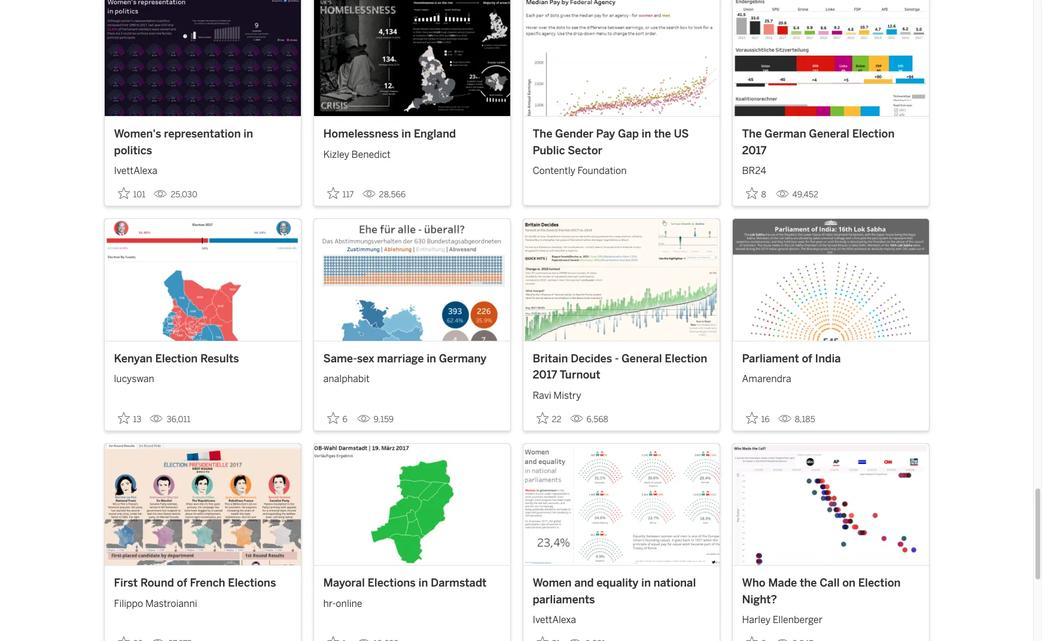 Task type: describe. For each thing, give the bounding box(es) containing it.
sector
[[568, 144, 603, 157]]

amarendra
[[743, 374, 792, 385]]

in up analphabit link
[[427, 352, 437, 366]]

the for the gender pay gap in the us public sector
[[533, 128, 553, 141]]

9,159 views element
[[352, 410, 399, 430]]

kizley benedict
[[324, 149, 391, 160]]

women's representation in politics
[[114, 128, 253, 157]]

add favorite button for britain decides - general election 2017 turnout
[[533, 409, 566, 429]]

german
[[765, 128, 807, 141]]

6,568
[[587, 415, 609, 425]]

16
[[762, 415, 770, 425]]

workbook thumbnail image for sex
[[314, 219, 510, 341]]

the inside who made the call on election night?
[[800, 577, 818, 590]]

6,568 views element
[[566, 410, 614, 430]]

br24 link
[[743, 159, 920, 179]]

the inside the gender pay gap in the us public sector
[[654, 128, 672, 141]]

britain decides - general election 2017 turnout link
[[533, 351, 710, 384]]

of inside parliament of india link
[[802, 352, 813, 366]]

public
[[533, 144, 565, 157]]

ravi mistry link
[[533, 384, 710, 403]]

election inside who made the call on election night?
[[859, 577, 901, 590]]

foundation
[[578, 165, 627, 177]]

us
[[674, 128, 690, 141]]

kizley benedict link
[[324, 143, 501, 162]]

mastroianni
[[145, 598, 197, 610]]

filippo mastroianni
[[114, 598, 197, 610]]

contently foundation
[[533, 165, 627, 177]]

decides
[[571, 352, 613, 366]]

women
[[533, 577, 572, 590]]

ivettalexa for women and equality in national parliaments
[[533, 615, 577, 626]]

ellenberger
[[773, 615, 823, 626]]

36,011 views element
[[145, 410, 195, 430]]

french
[[190, 577, 225, 590]]

round
[[140, 577, 174, 590]]

politics
[[114, 144, 152, 157]]

who made the call on election night? link
[[743, 576, 920, 609]]

the german general election 2017 link
[[743, 127, 920, 159]]

women and equality in national parliaments link
[[533, 576, 710, 609]]

add favorite button for who made the call on election night?
[[743, 633, 771, 642]]

in inside the gender pay gap in the us public sector
[[642, 128, 652, 141]]

who
[[743, 577, 766, 590]]

add favorite button for first round of french elections
[[114, 633, 147, 642]]

13
[[133, 415, 142, 425]]

add favorite button for same-sex marriage in germany
[[324, 409, 352, 429]]

6
[[343, 415, 348, 425]]

filippo mastroianni link
[[114, 592, 291, 612]]

homelessness
[[324, 128, 399, 141]]

england
[[414, 128, 456, 141]]

25,030
[[171, 190, 198, 200]]

the gender pay gap in the us public sector link
[[533, 127, 710, 159]]

kenyan election results
[[114, 352, 239, 366]]

made
[[769, 577, 798, 590]]

of inside first round of french elections link
[[177, 577, 187, 590]]

contently foundation link
[[533, 159, 710, 179]]

add favorite button for mayoral elections in darmstadt
[[324, 633, 352, 642]]

the german general election 2017
[[743, 128, 895, 157]]

hr-online link
[[324, 592, 501, 612]]

pay
[[597, 128, 616, 141]]

workbook thumbnail image for elections
[[314, 444, 510, 566]]

amarendra link
[[743, 368, 920, 387]]

general inside britain decides - general election 2017 turnout
[[622, 352, 663, 366]]

first
[[114, 577, 138, 590]]

equality
[[597, 577, 639, 590]]

workbook thumbnail image for decides
[[524, 219, 720, 341]]

mayoral elections in darmstadt
[[324, 577, 487, 590]]

gender
[[556, 128, 594, 141]]

2017 inside the german general election 2017
[[743, 144, 767, 157]]

ravi mistry
[[533, 390, 582, 401]]

add favorite button for women and equality in national parliaments
[[533, 633, 564, 642]]

ravi
[[533, 390, 552, 401]]

in inside women and equality in national parliaments
[[642, 577, 651, 590]]

8,185 views element
[[774, 410, 821, 430]]

turnout
[[560, 369, 601, 382]]

homelessness in england
[[324, 128, 456, 141]]

8,185
[[795, 415, 816, 425]]

28,566 views element
[[358, 185, 411, 205]]

8
[[762, 190, 767, 200]]

representation
[[164, 128, 241, 141]]

parliament of india link
[[743, 351, 920, 368]]

add favorite button for homelessness in england
[[324, 184, 358, 204]]

gap
[[618, 128, 639, 141]]

in inside "women's representation in politics"
[[244, 128, 253, 141]]

workbook thumbnail image for election
[[104, 219, 301, 341]]

add favorite button for parliament of india
[[743, 409, 774, 429]]



Task type: vqa. For each thing, say whether or not it's contained in the screenshot.


Task type: locate. For each thing, give the bounding box(es) containing it.
0 vertical spatial the
[[654, 128, 672, 141]]

general up br24 link
[[810, 128, 850, 141]]

0 vertical spatial general
[[810, 128, 850, 141]]

add favorite button containing 13
[[114, 409, 145, 429]]

0 horizontal spatial the
[[654, 128, 672, 141]]

add favorite button down the filippo
[[114, 633, 147, 642]]

same-
[[324, 352, 357, 366]]

the for the german general election 2017
[[743, 128, 762, 141]]

add favorite button containing 117
[[324, 184, 358, 204]]

1 horizontal spatial general
[[810, 128, 850, 141]]

in up hr-online link
[[419, 577, 428, 590]]

mistry
[[554, 390, 582, 401]]

2 the from the left
[[743, 128, 762, 141]]

harley
[[743, 615, 771, 626]]

ivettalexa link for equality
[[533, 609, 710, 628]]

1 vertical spatial ivettalexa link
[[533, 609, 710, 628]]

parliaments
[[533, 594, 596, 607]]

add favorite image down the filippo
[[118, 637, 130, 642]]

1 vertical spatial of
[[177, 577, 187, 590]]

add favorite button down lucyswan at the left bottom of the page
[[114, 409, 145, 429]]

elections right french
[[228, 577, 276, 590]]

homelessness in england link
[[324, 127, 501, 143]]

lucyswan
[[114, 374, 154, 385]]

results
[[201, 352, 239, 366]]

workbook thumbnail image for gender
[[524, 0, 720, 116]]

2 add favorite image from the left
[[327, 637, 339, 642]]

add favorite button down amarendra
[[743, 409, 774, 429]]

add favorite button containing 16
[[743, 409, 774, 429]]

same-sex marriage in germany link
[[324, 351, 501, 368]]

ivettalexa link for in
[[114, 159, 291, 179]]

1 horizontal spatial ivettalexa
[[533, 615, 577, 626]]

parliament
[[743, 352, 800, 366]]

same-sex marriage in germany
[[324, 352, 487, 366]]

49,452
[[793, 190, 819, 200]]

add favorite button down ravi
[[533, 409, 566, 429]]

ivettalexa for women's representation in politics
[[114, 165, 157, 177]]

in
[[244, 128, 253, 141], [402, 128, 411, 141], [642, 128, 652, 141], [427, 352, 437, 366], [419, 577, 428, 590], [642, 577, 651, 590]]

analphabit link
[[324, 368, 501, 387]]

britain decides - general election 2017 turnout
[[533, 352, 708, 382]]

0 horizontal spatial add favorite image
[[118, 637, 130, 642]]

workbook thumbnail image for and
[[524, 444, 720, 566]]

28,566
[[379, 190, 406, 200]]

22
[[552, 415, 562, 425]]

0 horizontal spatial of
[[177, 577, 187, 590]]

of left india
[[802, 352, 813, 366]]

add favorite button down "analphabit"
[[324, 409, 352, 429]]

ivettalexa link down women and equality in national parliaments
[[533, 609, 710, 628]]

elections
[[228, 577, 276, 590], [368, 577, 416, 590]]

the left us
[[654, 128, 672, 141]]

2017 inside britain decides - general election 2017 turnout
[[533, 369, 558, 382]]

workbook thumbnail image for representation
[[104, 0, 301, 116]]

filippo
[[114, 598, 143, 610]]

1 horizontal spatial of
[[802, 352, 813, 366]]

analphabit
[[324, 374, 370, 385]]

0 horizontal spatial general
[[622, 352, 663, 366]]

0 vertical spatial of
[[802, 352, 813, 366]]

the left german
[[743, 128, 762, 141]]

ivettalexa down politics
[[114, 165, 157, 177]]

br24
[[743, 165, 767, 177]]

36,011
[[167, 415, 191, 425]]

0 horizontal spatial elections
[[228, 577, 276, 590]]

0 horizontal spatial ivettalexa
[[114, 165, 157, 177]]

the inside the gender pay gap in the us public sector
[[533, 128, 553, 141]]

1 add favorite image from the left
[[118, 637, 130, 642]]

in right gap
[[642, 128, 652, 141]]

kizley
[[324, 149, 350, 160]]

election inside the german general election 2017
[[853, 128, 895, 141]]

call
[[820, 577, 840, 590]]

in right equality
[[642, 577, 651, 590]]

add favorite image down hr-
[[327, 637, 339, 642]]

and
[[575, 577, 594, 590]]

the gender pay gap in the us public sector
[[533, 128, 690, 157]]

sex
[[357, 352, 375, 366]]

britain
[[533, 352, 568, 366]]

add favorite image
[[118, 637, 130, 642], [327, 637, 339, 642], [746, 637, 758, 642]]

who made the call on election night?
[[743, 577, 901, 607]]

2017
[[743, 144, 767, 157], [533, 369, 558, 382]]

49,452 views element
[[771, 185, 824, 205]]

harley ellenberger link
[[743, 609, 920, 628]]

0 horizontal spatial ivettalexa link
[[114, 159, 291, 179]]

0 vertical spatial ivettalexa link
[[114, 159, 291, 179]]

the up public
[[533, 128, 553, 141]]

add favorite button for kenyan election results
[[114, 409, 145, 429]]

0 vertical spatial 2017
[[743, 144, 767, 157]]

election inside britain decides - general election 2017 turnout
[[665, 352, 708, 366]]

1 vertical spatial 2017
[[533, 369, 558, 382]]

1 horizontal spatial 2017
[[743, 144, 767, 157]]

hr-
[[324, 598, 336, 610]]

the left call at the right
[[800, 577, 818, 590]]

2 elections from the left
[[368, 577, 416, 590]]

the inside the german general election 2017
[[743, 128, 762, 141]]

ivettalexa link up "25,030"
[[114, 159, 291, 179]]

ivettalexa link
[[114, 159, 291, 179], [533, 609, 710, 628]]

ivettalexa
[[114, 165, 157, 177], [533, 615, 577, 626]]

add favorite image for mayoral elections in darmstadt
[[327, 637, 339, 642]]

kenyan
[[114, 352, 153, 366]]

1 vertical spatial general
[[622, 352, 663, 366]]

add favorite button down kizley
[[324, 184, 358, 204]]

ivettalexa down the "parliaments"
[[533, 615, 577, 626]]

1 horizontal spatial ivettalexa link
[[533, 609, 710, 628]]

election
[[853, 128, 895, 141], [155, 352, 198, 366], [665, 352, 708, 366], [859, 577, 901, 590]]

2 horizontal spatial add favorite image
[[746, 637, 758, 642]]

0 horizontal spatial the
[[533, 128, 553, 141]]

in right the 'representation'
[[244, 128, 253, 141]]

3 add favorite image from the left
[[746, 637, 758, 642]]

first round of french elections
[[114, 577, 276, 590]]

elections up hr-online link
[[368, 577, 416, 590]]

-
[[615, 352, 619, 366]]

germany
[[439, 352, 487, 366]]

9,159
[[374, 415, 394, 425]]

add favorite image for first round of french elections
[[118, 637, 130, 642]]

101
[[133, 190, 146, 200]]

add favorite image for who made the call on election night?
[[746, 637, 758, 642]]

benedict
[[352, 149, 391, 160]]

Add Favorite button
[[743, 184, 771, 204]]

of
[[802, 352, 813, 366], [177, 577, 187, 590]]

women's representation in politics link
[[114, 127, 291, 159]]

the
[[654, 128, 672, 141], [800, 577, 818, 590]]

0 vertical spatial ivettalexa
[[114, 165, 157, 177]]

Add Favorite button
[[114, 184, 149, 204]]

women and equality in national parliaments
[[533, 577, 697, 607]]

1 the from the left
[[533, 128, 553, 141]]

parliament of india
[[743, 352, 842, 366]]

mayoral
[[324, 577, 365, 590]]

workbook thumbnail image for german
[[733, 0, 929, 116]]

2017 up br24
[[743, 144, 767, 157]]

darmstadt
[[431, 577, 487, 590]]

add favorite button down the hr-online on the bottom of page
[[324, 633, 352, 642]]

2017 down britain
[[533, 369, 558, 382]]

1 horizontal spatial the
[[800, 577, 818, 590]]

marriage
[[377, 352, 424, 366]]

workbook thumbnail image
[[104, 0, 301, 116], [314, 0, 510, 116], [524, 0, 720, 116], [733, 0, 929, 116], [104, 219, 301, 341], [314, 219, 510, 341], [524, 219, 720, 341], [733, 219, 929, 341], [104, 444, 301, 566], [314, 444, 510, 566], [524, 444, 720, 566], [733, 444, 929, 566]]

0 horizontal spatial 2017
[[533, 369, 558, 382]]

kenyan election results link
[[114, 351, 291, 368]]

add favorite button down the "parliaments"
[[533, 633, 564, 642]]

1 vertical spatial the
[[800, 577, 818, 590]]

the
[[533, 128, 553, 141], [743, 128, 762, 141]]

in up kizley benedict 'link'
[[402, 128, 411, 141]]

add favorite button containing 22
[[533, 409, 566, 429]]

online
[[336, 598, 363, 610]]

lucyswan link
[[114, 368, 291, 387]]

1 vertical spatial ivettalexa
[[533, 615, 577, 626]]

mayoral elections in darmstadt link
[[324, 576, 501, 592]]

general right -
[[622, 352, 663, 366]]

workbook thumbnail image for in
[[314, 0, 510, 116]]

contently
[[533, 165, 576, 177]]

Add Favorite button
[[324, 184, 358, 204], [114, 409, 145, 429], [324, 409, 352, 429], [533, 409, 566, 429], [743, 409, 774, 429], [114, 633, 147, 642], [324, 633, 352, 642], [533, 633, 564, 642], [743, 633, 771, 642]]

add favorite button containing 6
[[324, 409, 352, 429]]

workbook thumbnail image for of
[[733, 219, 929, 341]]

workbook thumbnail image for made
[[733, 444, 929, 566]]

workbook thumbnail image for round
[[104, 444, 301, 566]]

1 horizontal spatial add favorite image
[[327, 637, 339, 642]]

india
[[816, 352, 842, 366]]

add favorite image down the harley
[[746, 637, 758, 642]]

general
[[810, 128, 850, 141], [622, 352, 663, 366]]

1 horizontal spatial elections
[[368, 577, 416, 590]]

of up mastroianni
[[177, 577, 187, 590]]

add favorite image
[[537, 637, 549, 642]]

national
[[654, 577, 697, 590]]

25,030 views element
[[149, 185, 202, 205]]

first round of french elections link
[[114, 576, 291, 592]]

add favorite button down the harley
[[743, 633, 771, 642]]

1 elections from the left
[[228, 577, 276, 590]]

1 horizontal spatial the
[[743, 128, 762, 141]]

harley ellenberger
[[743, 615, 823, 626]]

117
[[343, 190, 354, 200]]

general inside the german general election 2017
[[810, 128, 850, 141]]



